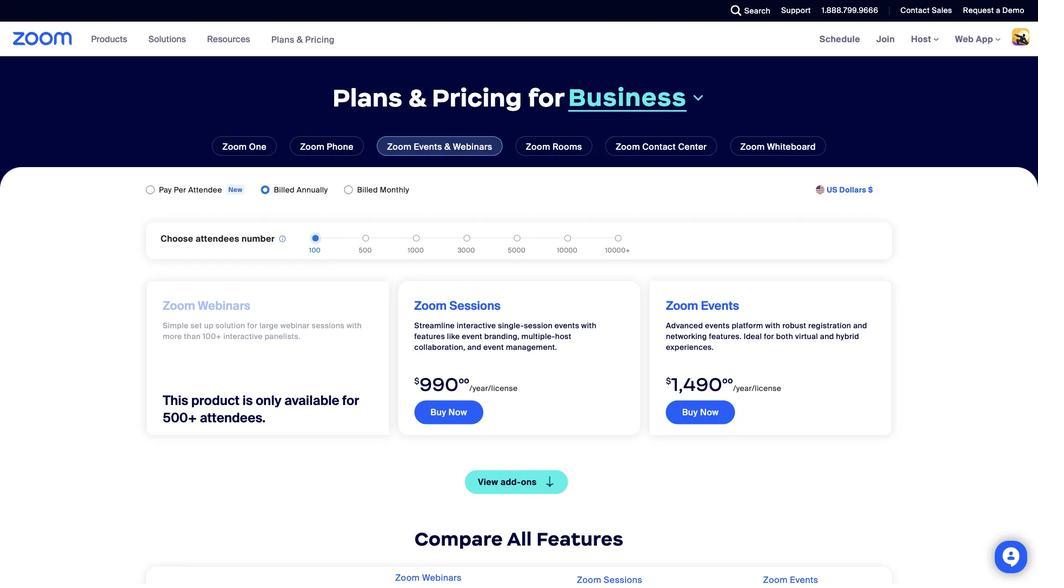 Task type: locate. For each thing, give the bounding box(es) containing it.
1 now from the left
[[449, 407, 467, 418]]

1 vertical spatial &
[[408, 82, 426, 113]]

solutions
[[148, 33, 186, 45]]

request a demo link
[[955, 0, 1038, 22], [963, 5, 1025, 15]]

3 with from the left
[[765, 321, 781, 331]]

00 down the "collaboration,"
[[459, 377, 470, 385]]

$ inside "$ 1,490 00 /year/license"
[[666, 376, 671, 386]]

host
[[911, 33, 934, 45]]

events inside the advanced events platform with robust registration and networking features. ideal for both virtual and hybrid experiences.
[[705, 321, 730, 331]]

for inside this product is only available for 500+ attendees.
[[342, 392, 359, 409]]

interactive down sessions
[[457, 321, 496, 331]]

0 vertical spatial &
[[297, 34, 303, 45]]

event right like
[[462, 332, 482, 342]]

1 vertical spatial event
[[483, 342, 504, 352]]

billed
[[274, 185, 295, 195], [357, 185, 378, 195]]

0 horizontal spatial &
[[297, 34, 303, 45]]

0 vertical spatial zoom webinars
[[163, 298, 250, 314]]

0 horizontal spatial and
[[468, 342, 482, 352]]

1000 attendees radio
[[413, 235, 420, 241]]

and right the "collaboration,"
[[468, 342, 482, 352]]

networking
[[666, 332, 707, 342]]

100
[[309, 246, 321, 254]]

choose
[[161, 233, 193, 244]]

& for plans & pricing for
[[408, 82, 426, 113]]

billed monthly
[[357, 185, 409, 195]]

2 horizontal spatial $
[[868, 185, 873, 195]]

/year/license inside "$ 1,490 00 /year/license"
[[733, 383, 782, 393]]

1,490
[[671, 372, 723, 396]]

contact left sales
[[901, 5, 930, 15]]

contact sales link
[[893, 0, 955, 22], [901, 5, 953, 15]]

is
[[243, 392, 253, 409]]

one
[[249, 141, 267, 152]]

1 vertical spatial interactive
[[223, 332, 263, 342]]

plans inside product information navigation
[[271, 34, 294, 45]]

00 inside $ 990 00 /year/license
[[459, 377, 470, 385]]

1 horizontal spatial buy now link
[[666, 400, 735, 424]]

0 horizontal spatial $
[[414, 376, 420, 386]]

buy now
[[431, 407, 467, 418], [682, 407, 719, 418]]

web app
[[955, 33, 993, 45]]

us
[[827, 185, 838, 195]]

available
[[284, 392, 339, 409]]

0 vertical spatial pricing
[[305, 34, 335, 45]]

search button
[[723, 0, 773, 22]]

main content
[[0, 22, 1038, 584]]

down image
[[691, 91, 706, 104]]

0 horizontal spatial plans
[[271, 34, 294, 45]]

2 buy now link from the left
[[666, 400, 735, 424]]

buy down 990
[[431, 407, 446, 418]]

0 horizontal spatial event
[[462, 332, 482, 342]]

500+
[[163, 409, 197, 426]]

now down $ 990 00 /year/license
[[449, 407, 467, 418]]

/year/license for 990
[[470, 383, 518, 393]]

and
[[853, 321, 867, 331], [820, 332, 834, 342], [468, 342, 482, 352]]

2 with from the left
[[581, 321, 597, 331]]

1 events from the left
[[555, 321, 579, 331]]

10000+ attendees radio
[[615, 235, 622, 241]]

1 buy now from the left
[[431, 407, 467, 418]]

sessions
[[449, 298, 501, 314]]

webinars
[[453, 141, 492, 152], [198, 298, 250, 314], [422, 572, 462, 583]]

3000
[[458, 246, 475, 254]]

0 horizontal spatial events
[[555, 321, 579, 331]]

1 horizontal spatial and
[[820, 332, 834, 342]]

monthly
[[380, 185, 409, 195]]

1 vertical spatial and
[[820, 332, 834, 342]]

1 billed from the left
[[274, 185, 295, 195]]

webinars inside tabs of zoom services tab list
[[453, 141, 492, 152]]

attendees
[[196, 233, 239, 244]]

1 /year/license from the left
[[470, 383, 518, 393]]

/year/license down ideal
[[733, 383, 782, 393]]

up
[[204, 321, 214, 331]]

2 vertical spatial &
[[444, 141, 451, 152]]

products button
[[91, 22, 132, 56]]

pricing
[[305, 34, 335, 45], [432, 82, 522, 113]]

buy for 1,490
[[682, 407, 698, 418]]

1 buy from the left
[[431, 407, 446, 418]]

pricing for plans & pricing
[[305, 34, 335, 45]]

1 horizontal spatial billed
[[357, 185, 378, 195]]

0 vertical spatial plans
[[271, 34, 294, 45]]

0 vertical spatial and
[[853, 321, 867, 331]]

zoom contact center
[[616, 141, 707, 152]]

buy now for 990
[[431, 407, 467, 418]]

session
[[524, 321, 553, 331]]

join link
[[869, 22, 903, 56]]

0 vertical spatial contact
[[901, 5, 930, 15]]

0 horizontal spatial pricing
[[305, 34, 335, 45]]

2 buy from the left
[[682, 407, 698, 418]]

0 horizontal spatial buy now
[[431, 407, 467, 418]]

with inside "simple set up solution for large webinar sessions with more than 100+ interactive panelists."
[[347, 321, 362, 331]]

1 horizontal spatial now
[[700, 407, 719, 418]]

1 vertical spatial contact
[[642, 141, 676, 152]]

2 00 from the left
[[723, 377, 733, 385]]

schedule
[[820, 33, 860, 45]]

$ right dollars in the right of the page
[[868, 185, 873, 195]]

for right available
[[342, 392, 359, 409]]

0 vertical spatial webinars
[[453, 141, 492, 152]]

1 horizontal spatial events
[[701, 298, 739, 314]]

dollars
[[840, 185, 867, 195]]

compare all features
[[415, 527, 624, 551]]

buy now for 1,490
[[682, 407, 719, 418]]

pricing for plans & pricing for
[[432, 82, 522, 113]]

2 /year/license from the left
[[733, 383, 782, 393]]

1 horizontal spatial interactive
[[457, 321, 496, 331]]

buy now link down 1,490
[[666, 400, 735, 424]]

and for 1,490
[[820, 332, 834, 342]]

contact sales
[[901, 5, 953, 15]]

more
[[163, 332, 182, 342]]

0 vertical spatial event
[[462, 332, 482, 342]]

2 horizontal spatial &
[[444, 141, 451, 152]]

3000 attendees radio
[[464, 235, 470, 241]]

1 horizontal spatial $
[[666, 376, 671, 386]]

for left large
[[247, 321, 258, 331]]

00 inside "$ 1,490 00 /year/license"
[[723, 377, 733, 385]]

billed left monthly
[[357, 185, 378, 195]]

& inside product information navigation
[[297, 34, 303, 45]]

0 horizontal spatial interactive
[[223, 332, 263, 342]]

0 horizontal spatial buy now link
[[414, 400, 484, 424]]

tabs of zoom services tab list
[[16, 136, 1022, 156]]

1 horizontal spatial 00
[[723, 377, 733, 385]]

0 horizontal spatial /year/license
[[470, 383, 518, 393]]

plans
[[271, 34, 294, 45], [333, 82, 403, 113]]

/year/license for 1,490
[[733, 383, 782, 393]]

buy now down 990
[[431, 407, 467, 418]]

0 horizontal spatial now
[[449, 407, 467, 418]]

product information navigation
[[83, 22, 343, 57]]

buy down 1,490
[[682, 407, 698, 418]]

events inside streamline interactive single-session events with features like event branding, multiple-host collaboration, and event management.
[[555, 321, 579, 331]]

now for 990
[[449, 407, 467, 418]]

0 horizontal spatial billed
[[274, 185, 295, 195]]

2 vertical spatial and
[[468, 342, 482, 352]]

0 horizontal spatial contact
[[642, 141, 676, 152]]

/year/license
[[470, 383, 518, 393], [733, 383, 782, 393]]

pricing inside product information navigation
[[305, 34, 335, 45]]

0 vertical spatial interactive
[[457, 321, 496, 331]]

for inside the advanced events platform with robust registration and networking features. ideal for both virtual and hybrid experiences.
[[764, 332, 774, 342]]

1 with from the left
[[347, 321, 362, 331]]

1 horizontal spatial buy
[[682, 407, 698, 418]]

1 00 from the left
[[459, 377, 470, 385]]

$ for 1,490
[[666, 376, 671, 386]]

with right sessions
[[347, 321, 362, 331]]

us dollars $ button
[[827, 185, 873, 195]]

2 events from the left
[[705, 321, 730, 331]]

this
[[163, 392, 188, 409]]

option group
[[146, 181, 409, 199]]

buy now link for 990
[[414, 400, 484, 424]]

/year/license down branding,
[[470, 383, 518, 393]]

2 horizontal spatial and
[[853, 321, 867, 331]]

for left both on the bottom right
[[764, 332, 774, 342]]

1 horizontal spatial buy now
[[682, 407, 719, 418]]

1 vertical spatial pricing
[[432, 82, 522, 113]]

events inside tabs of zoom services tab list
[[414, 141, 442, 152]]

banner
[[0, 22, 1038, 57]]

app
[[976, 33, 993, 45]]

1000
[[408, 246, 424, 254]]

events up features.
[[701, 298, 739, 314]]

and inside streamline interactive single-session events with features like event branding, multiple-host collaboration, and event management.
[[468, 342, 482, 352]]

0 horizontal spatial with
[[347, 321, 362, 331]]

request a demo
[[963, 5, 1025, 15]]

$ down experiences.
[[666, 376, 671, 386]]

and for 990
[[468, 342, 482, 352]]

1 vertical spatial webinars
[[198, 298, 250, 314]]

$ down the "collaboration,"
[[414, 376, 420, 386]]

0 horizontal spatial events
[[414, 141, 442, 152]]

500 attendees radio
[[363, 235, 369, 241]]

1 buy now link from the left
[[414, 400, 484, 424]]

1 vertical spatial zoom webinars
[[395, 572, 462, 583]]

1 horizontal spatial plans
[[333, 82, 403, 113]]

1.888.799.9666
[[822, 5, 878, 15]]

choose attendees number option group
[[146, 222, 892, 259]]

0 horizontal spatial buy
[[431, 407, 446, 418]]

registration
[[809, 321, 851, 331]]

1 horizontal spatial with
[[581, 321, 597, 331]]

event down branding,
[[483, 342, 504, 352]]

interactive down the solution
[[223, 332, 263, 342]]

event
[[462, 332, 482, 342], [483, 342, 504, 352]]

events
[[414, 141, 442, 152], [701, 298, 739, 314]]

100+
[[203, 332, 221, 342]]

events up features.
[[705, 321, 730, 331]]

$ inside $ 990 00 /year/license
[[414, 376, 420, 386]]

product
[[191, 392, 240, 409]]

events up host
[[555, 321, 579, 331]]

1 horizontal spatial /year/license
[[733, 383, 782, 393]]

00 down features.
[[723, 377, 733, 385]]

0 horizontal spatial 00
[[459, 377, 470, 385]]

2 now from the left
[[700, 407, 719, 418]]

/year/license inside $ 990 00 /year/license
[[470, 383, 518, 393]]

interactive inside "simple set up solution for large webinar sessions with more than 100+ interactive panelists."
[[223, 332, 263, 342]]

features.
[[709, 332, 742, 342]]

plans & pricing
[[271, 34, 335, 45]]

1 vertical spatial plans
[[333, 82, 403, 113]]

events
[[555, 321, 579, 331], [705, 321, 730, 331]]

events down the plans & pricing for
[[414, 141, 442, 152]]

zoom webinars down the compare
[[395, 572, 462, 583]]

and up hybrid
[[853, 321, 867, 331]]

request
[[963, 5, 994, 15]]

now down 1,490
[[700, 407, 719, 418]]

and down registration
[[820, 332, 834, 342]]

contact
[[901, 5, 930, 15], [642, 141, 676, 152]]

ons
[[521, 476, 537, 488]]

2 horizontal spatial with
[[765, 321, 781, 331]]

1 vertical spatial events
[[701, 298, 739, 314]]

webinar
[[280, 321, 310, 331]]

billed for billed annually
[[274, 185, 295, 195]]

buy now down 1,490
[[682, 407, 719, 418]]

with right session
[[581, 321, 597, 331]]

1 horizontal spatial pricing
[[432, 82, 522, 113]]

2 billed from the left
[[357, 185, 378, 195]]

compare
[[415, 527, 503, 551]]

zoom webinars up "up"
[[163, 298, 250, 314]]

with up both on the bottom right
[[765, 321, 781, 331]]

0 vertical spatial events
[[414, 141, 442, 152]]

zoom whiteboard
[[741, 141, 816, 152]]

contact left center
[[642, 141, 676, 152]]

1 horizontal spatial events
[[705, 321, 730, 331]]

1 horizontal spatial &
[[408, 82, 426, 113]]

2 buy now from the left
[[682, 407, 719, 418]]

plans & pricing link
[[271, 34, 335, 45], [271, 34, 335, 45]]

buy now link down 990
[[414, 400, 484, 424]]

pay
[[159, 185, 172, 195]]

billed left annually on the top of the page
[[274, 185, 295, 195]]



Task type: describe. For each thing, give the bounding box(es) containing it.
support
[[781, 5, 811, 15]]

management.
[[506, 342, 557, 352]]

now for 1,490
[[700, 407, 719, 418]]

streamline interactive single-session events with features like event branding, multiple-host collaboration, and event management.
[[414, 321, 597, 352]]

main content containing business
[[0, 22, 1038, 584]]

buy now link for 1,490
[[666, 400, 735, 424]]

panelists.
[[265, 332, 301, 342]]

number
[[242, 233, 275, 244]]

buy for 990
[[431, 407, 446, 418]]

1 horizontal spatial zoom webinars
[[395, 572, 462, 583]]

sales
[[932, 5, 953, 15]]

features
[[537, 527, 624, 551]]

meetings navigation
[[812, 22, 1038, 57]]

annually
[[297, 185, 328, 195]]

this product is only available for 500+ attendees.
[[163, 392, 359, 426]]

resources
[[207, 33, 250, 45]]

center
[[678, 141, 707, 152]]

with inside the advanced events platform with robust registration and networking features. ideal for both virtual and hybrid experiences.
[[765, 321, 781, 331]]

zoom rooms
[[526, 141, 582, 152]]

rooms
[[553, 141, 582, 152]]

attendees.
[[200, 409, 266, 426]]

00 for 990
[[459, 377, 470, 385]]

large
[[260, 321, 278, 331]]

plans & pricing for
[[333, 82, 565, 113]]

simple set up solution for large webinar sessions with more than 100+ interactive panelists.
[[163, 321, 362, 342]]

view
[[478, 476, 498, 488]]

events for zoom events
[[701, 298, 739, 314]]

per
[[174, 185, 186, 195]]

streamline
[[414, 321, 455, 331]]

zoom events & webinars
[[387, 141, 492, 152]]

5000
[[508, 246, 526, 254]]

features
[[414, 332, 445, 342]]

experiences.
[[666, 342, 714, 352]]

for up 'zoom rooms'
[[528, 82, 565, 113]]

0 horizontal spatial zoom webinars
[[163, 298, 250, 314]]

sessions
[[312, 321, 345, 331]]

all
[[507, 527, 532, 551]]

a
[[996, 5, 1001, 15]]

events for zoom events & webinars
[[414, 141, 442, 152]]

zoom phone
[[300, 141, 354, 152]]

choose attendees number
[[161, 233, 277, 244]]

web
[[955, 33, 974, 45]]

1 horizontal spatial event
[[483, 342, 504, 352]]

us dollars $
[[827, 185, 873, 195]]

hybrid
[[836, 332, 859, 342]]

zoom sessions
[[414, 298, 501, 314]]

both
[[776, 332, 793, 342]]

web app button
[[955, 33, 1001, 45]]

plans for plans & pricing
[[271, 34, 294, 45]]

virtual
[[795, 332, 818, 342]]

than
[[184, 332, 201, 342]]

1 horizontal spatial contact
[[901, 5, 930, 15]]

join
[[877, 33, 895, 45]]

business
[[568, 82, 687, 112]]

zoom events
[[666, 298, 739, 314]]

add-
[[501, 476, 521, 488]]

billed annually
[[274, 185, 328, 195]]

with inside streamline interactive single-session events with features like event branding, multiple-host collaboration, and event management.
[[581, 321, 597, 331]]

profile picture image
[[1012, 28, 1030, 45]]

500
[[359, 246, 372, 254]]

demo
[[1003, 5, 1025, 15]]

learn more about choose attendees number image
[[279, 233, 286, 245]]

for inside "simple set up solution for large webinar sessions with more than 100+ interactive panelists."
[[247, 321, 258, 331]]

100 attendees radio
[[312, 235, 319, 241]]

simple
[[163, 321, 189, 331]]

10000+
[[605, 246, 630, 254]]

business button
[[568, 82, 706, 112]]

$ 990 00 /year/license
[[414, 372, 518, 396]]

contact inside tabs of zoom services tab list
[[642, 141, 676, 152]]

schedule link
[[812, 22, 869, 56]]

view add-ons arrow down icon image
[[544, 476, 555, 487]]

advanced
[[666, 321, 703, 331]]

host
[[555, 332, 572, 342]]

00 for 1,490
[[723, 377, 733, 385]]

branding,
[[484, 332, 520, 342]]

$ inside popup button
[[868, 185, 873, 195]]

multiple-
[[522, 332, 555, 342]]

like
[[447, 332, 460, 342]]

robust
[[783, 321, 807, 331]]

& for plans & pricing
[[297, 34, 303, 45]]

plans for plans & pricing for
[[333, 82, 403, 113]]

pay per attendee new
[[159, 185, 243, 195]]

resources button
[[207, 22, 255, 56]]

2 vertical spatial webinars
[[422, 572, 462, 583]]

advanced events platform with robust registration and networking features. ideal for both virtual and hybrid experiences.
[[666, 321, 867, 352]]

10000
[[557, 246, 578, 254]]

interactive inside streamline interactive single-session events with features like event branding, multiple-host collaboration, and event management.
[[457, 321, 496, 331]]

solutions button
[[148, 22, 191, 56]]

zoom logo image
[[13, 32, 72, 45]]

phone
[[327, 141, 354, 152]]

solution
[[216, 321, 245, 331]]

billed for billed monthly
[[357, 185, 378, 195]]

$ 1,490 00 /year/license
[[666, 372, 782, 396]]

$ for 990
[[414, 376, 420, 386]]

banner containing products
[[0, 22, 1038, 57]]

choose attendees number application
[[161, 231, 310, 245]]

products
[[91, 33, 127, 45]]

5000 attendees radio
[[514, 235, 521, 241]]

option group containing pay per attendee
[[146, 181, 409, 199]]

platform
[[732, 321, 763, 331]]

new
[[228, 185, 243, 194]]

& inside tabs of zoom services tab list
[[444, 141, 451, 152]]

only
[[256, 392, 282, 409]]

10000 attendees radio
[[565, 235, 571, 241]]

single-
[[498, 321, 524, 331]]



Task type: vqa. For each thing, say whether or not it's contained in the screenshot.
top not
no



